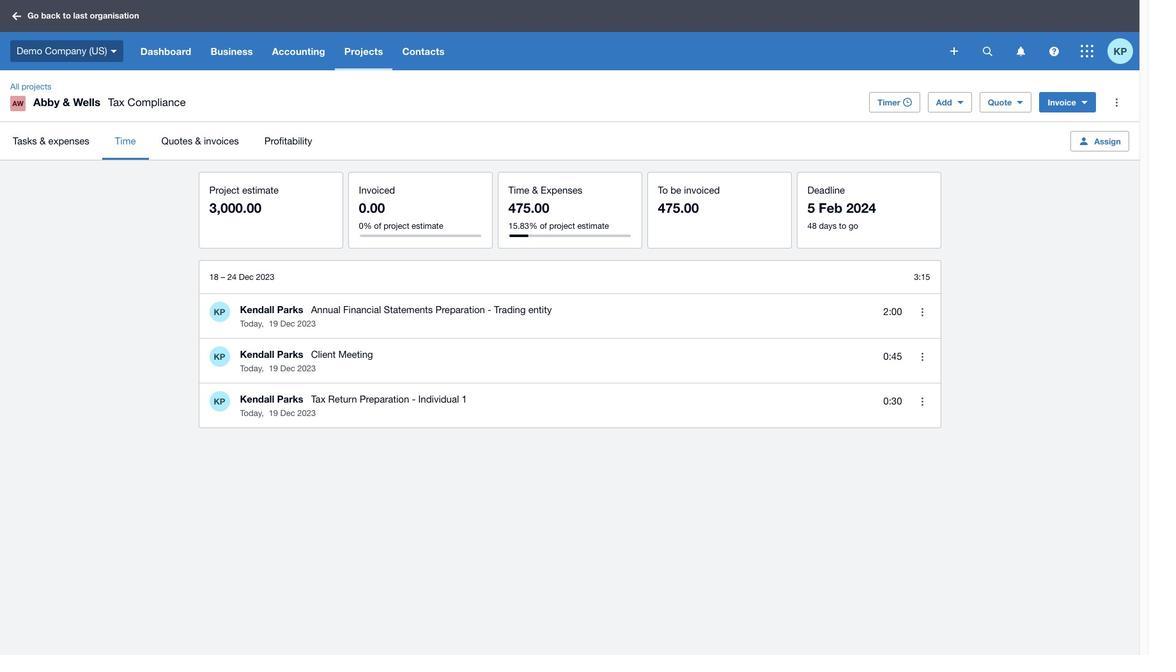 Task type: vqa. For each thing, say whether or not it's contained in the screenshot.
Kendall Parks corresponding to Annual Financial Statements Preparation - Trading entity
yes



Task type: locate. For each thing, give the bounding box(es) containing it.
1 vertical spatial today,
[[240, 364, 264, 373]]

tax for tax compliance
[[108, 96, 125, 109]]

2 vertical spatial today, 19 dec 2023
[[240, 409, 316, 418]]

organisation
[[90, 10, 139, 21]]

today, 19 dec 2023
[[240, 319, 316, 329], [240, 364, 316, 373], [240, 409, 316, 418]]

& inside 'link'
[[40, 135, 46, 146]]

1 vertical spatial preparation
[[360, 394, 409, 405]]

2 parks from the top
[[277, 348, 303, 360]]

3,000.00
[[209, 200, 262, 216]]

0 horizontal spatial of
[[374, 221, 381, 231]]

assign
[[1095, 136, 1121, 146]]

2 kendall parks from the top
[[240, 348, 303, 360]]

3 today, from the top
[[240, 409, 264, 418]]

475.00 down be
[[658, 200, 699, 216]]

& for quotes
[[195, 135, 201, 146]]

of right 15.83%
[[540, 221, 547, 231]]

1 horizontal spatial time
[[509, 185, 530, 196]]

& left expenses
[[532, 185, 538, 196]]

parks left the return
[[277, 393, 303, 405]]

1 vertical spatial -
[[412, 394, 416, 405]]

more options image right 0:45
[[910, 344, 936, 370]]

svg image
[[12, 12, 21, 20], [1081, 45, 1094, 58], [1017, 46, 1025, 56], [110, 50, 117, 53]]

to
[[658, 185, 668, 196]]

project
[[209, 185, 240, 196]]

preparation left the trading
[[436, 304, 485, 315]]

0 vertical spatial kendall parks
[[240, 304, 303, 315]]

2 of from the left
[[540, 221, 547, 231]]

return
[[328, 394, 357, 405]]

tax right wells on the top left of the page
[[108, 96, 125, 109]]

go back to last organisation link
[[8, 5, 147, 27]]

1 vertical spatial time
[[509, 185, 530, 196]]

1 horizontal spatial of
[[540, 221, 547, 231]]

- left individual
[[412, 394, 416, 405]]

1 vertical spatial tax
[[311, 394, 326, 405]]

1 horizontal spatial -
[[488, 304, 492, 315]]

deadline 5 feb 2024 48 days to go
[[808, 185, 877, 231]]

project
[[384, 221, 410, 231], [550, 221, 575, 231]]

0%
[[359, 221, 372, 231]]

today, for client meeting
[[240, 364, 264, 373]]

1 today, 19 dec 2023 from the top
[[240, 319, 316, 329]]

time & expenses 475.00 15.83% of project estimate
[[509, 185, 609, 231]]

0 horizontal spatial 475.00
[[509, 200, 550, 216]]

parks left client
[[277, 348, 303, 360]]

of inside the "time & expenses 475.00 15.83% of project estimate"
[[540, 221, 547, 231]]

2 vertical spatial today,
[[240, 409, 264, 418]]

go back to last organisation
[[27, 10, 139, 21]]

tax
[[108, 96, 125, 109], [311, 394, 326, 405]]

-
[[488, 304, 492, 315], [412, 394, 416, 405]]

demo company (us) button
[[0, 32, 131, 70]]

tax left the return
[[311, 394, 326, 405]]

0 vertical spatial today,
[[240, 319, 264, 329]]

1 vertical spatial parks
[[277, 348, 303, 360]]

18 – 24 dec 2023
[[209, 272, 275, 282]]

2 today, from the top
[[240, 364, 264, 373]]

1 kendall from the top
[[240, 304, 275, 315]]

projects
[[344, 45, 383, 57]]

today, for annual financial statements preparation - trading entity
[[240, 319, 264, 329]]

of
[[374, 221, 381, 231], [540, 221, 547, 231]]

svg image up add popup button
[[951, 47, 958, 55]]

0 horizontal spatial tax
[[108, 96, 125, 109]]

1 475.00 from the left
[[509, 200, 550, 216]]

kendall parks
[[240, 304, 303, 315], [240, 348, 303, 360], [240, 393, 303, 405]]

be
[[671, 185, 682, 196]]

invoice
[[1048, 97, 1077, 107]]

quotes & invoices link
[[149, 122, 252, 160]]

svg image inside demo company (us) popup button
[[110, 50, 117, 53]]

2 project from the left
[[550, 221, 575, 231]]

2023 for tax
[[297, 409, 316, 418]]

dec for tax return preparation - individual 1
[[280, 409, 295, 418]]

3 19 from the top
[[269, 409, 278, 418]]

kp
[[1114, 45, 1128, 57], [214, 307, 225, 317], [214, 352, 225, 362], [214, 396, 225, 407]]

today, 19 dec 2023 for annual financial statements preparation - trading entity
[[240, 319, 316, 329]]

svg image up quote
[[983, 46, 993, 56]]

1 horizontal spatial tax
[[311, 394, 326, 405]]

3 parks from the top
[[277, 393, 303, 405]]

1 vertical spatial today, 19 dec 2023
[[240, 364, 316, 373]]

to left go
[[839, 221, 847, 231]]

to inside the deadline 5 feb 2024 48 days to go
[[839, 221, 847, 231]]

1 project from the left
[[384, 221, 410, 231]]

accounting
[[272, 45, 325, 57]]

project estimate 3,000.00
[[209, 185, 279, 216]]

475.00
[[509, 200, 550, 216], [658, 200, 699, 216]]

today, 19 dec 2023 for tax return preparation - individual 1
[[240, 409, 316, 418]]

timer
[[878, 97, 901, 107]]

svg image right (us)
[[110, 50, 117, 53]]

kendall for tax return preparation - individual 1
[[240, 393, 275, 405]]

0 vertical spatial kendall
[[240, 304, 275, 315]]

475.00 up 15.83%
[[509, 200, 550, 216]]

- left the trading
[[488, 304, 492, 315]]

2 vertical spatial 19
[[269, 409, 278, 418]]

2 horizontal spatial estimate
[[578, 221, 609, 231]]

aw
[[12, 99, 24, 107]]

0 horizontal spatial time
[[115, 135, 136, 146]]

to left "last"
[[63, 10, 71, 21]]

today, for tax return preparation - individual 1
[[240, 409, 264, 418]]

more options image
[[1104, 90, 1130, 115], [910, 299, 936, 325], [910, 344, 936, 370], [910, 389, 936, 414]]

kp for client meeting
[[214, 352, 225, 362]]

2 horizontal spatial svg image
[[1050, 46, 1059, 56]]

2023 for annual
[[297, 319, 316, 329]]

0 vertical spatial to
[[63, 10, 71, 21]]

2 vertical spatial kendall parks
[[240, 393, 303, 405]]

& right tasks
[[40, 135, 46, 146]]

time for time
[[115, 135, 136, 146]]

1 of from the left
[[374, 221, 381, 231]]

svg image up quote popup button
[[1017, 46, 1025, 56]]

2 475.00 from the left
[[658, 200, 699, 216]]

add button
[[928, 92, 972, 113]]

more options image for 0:45
[[910, 344, 936, 370]]

1 horizontal spatial estimate
[[412, 221, 444, 231]]

1 vertical spatial kendall
[[240, 348, 275, 360]]

1 vertical spatial 19
[[269, 364, 278, 373]]

kp inside kp popup button
[[1114, 45, 1128, 57]]

1 horizontal spatial project
[[550, 221, 575, 231]]

0 vertical spatial tax
[[108, 96, 125, 109]]

3 kendall from the top
[[240, 393, 275, 405]]

1 vertical spatial to
[[839, 221, 847, 231]]

accounting button
[[263, 32, 335, 70]]

project inside the "time & expenses 475.00 15.83% of project estimate"
[[550, 221, 575, 231]]

wells
[[73, 95, 100, 109]]

19 for tax return preparation - individual 1
[[269, 409, 278, 418]]

all
[[10, 82, 19, 91]]

0 vertical spatial parks
[[277, 304, 303, 315]]

time up 15.83%
[[509, 185, 530, 196]]

to
[[63, 10, 71, 21], [839, 221, 847, 231]]

abby
[[33, 95, 60, 109]]

estimate
[[242, 185, 279, 196], [412, 221, 444, 231], [578, 221, 609, 231]]

2 19 from the top
[[269, 364, 278, 373]]

0 horizontal spatial estimate
[[242, 185, 279, 196]]

0 vertical spatial 19
[[269, 319, 278, 329]]

0 horizontal spatial project
[[384, 221, 410, 231]]

parks
[[277, 304, 303, 315], [277, 348, 303, 360], [277, 393, 303, 405]]

parks for annual financial statements preparation - trading entity
[[277, 304, 303, 315]]

timer button
[[870, 92, 921, 113]]

tax for tax return preparation - individual 1
[[311, 394, 326, 405]]

estimate inside the "time & expenses 475.00 15.83% of project estimate"
[[578, 221, 609, 231]]

more options image right 0:30
[[910, 389, 936, 414]]

profitability link
[[252, 122, 325, 160]]

estimate up 3,000.00
[[242, 185, 279, 196]]

estimate right 0%
[[412, 221, 444, 231]]

more options image for 0:30
[[910, 389, 936, 414]]

2023 for client
[[297, 364, 316, 373]]

banner
[[0, 0, 1140, 70]]

more options image up assign
[[1104, 90, 1130, 115]]

2 today, 19 dec 2023 from the top
[[240, 364, 316, 373]]

preparation right the return
[[360, 394, 409, 405]]

dec
[[239, 272, 254, 282], [280, 319, 295, 329], [280, 364, 295, 373], [280, 409, 295, 418]]

time for time & expenses 475.00 15.83% of project estimate
[[509, 185, 530, 196]]

project down expenses
[[550, 221, 575, 231]]

time down tax compliance
[[115, 135, 136, 146]]

estimate down expenses
[[578, 221, 609, 231]]

dashboard link
[[131, 32, 201, 70]]

2 vertical spatial kendall
[[240, 393, 275, 405]]

parks for client meeting
[[277, 348, 303, 360]]

1 vertical spatial kendall parks
[[240, 348, 303, 360]]

time
[[115, 135, 136, 146], [509, 185, 530, 196]]

2 kendall from the top
[[240, 348, 275, 360]]

3 kendall parks from the top
[[240, 393, 303, 405]]

assign button
[[1071, 131, 1130, 151]]

more options image right 2:00 at the top right of the page
[[910, 299, 936, 325]]

expenses
[[48, 135, 89, 146]]

–
[[221, 272, 225, 282]]

project down 0.00
[[384, 221, 410, 231]]

today,
[[240, 319, 264, 329], [240, 364, 264, 373], [240, 409, 264, 418]]

svg image left go
[[12, 12, 21, 20]]

& right abby
[[63, 95, 70, 109]]

475.00 inside to be invoiced 475.00
[[658, 200, 699, 216]]

more options image for 2:00
[[910, 299, 936, 325]]

475.00 inside the "time & expenses 475.00 15.83% of project estimate"
[[509, 200, 550, 216]]

of right 0%
[[374, 221, 381, 231]]

time inside the "time & expenses 475.00 15.83% of project estimate"
[[509, 185, 530, 196]]

svg image inside the go back to last organisation link
[[12, 12, 21, 20]]

0 vertical spatial today, 19 dec 2023
[[240, 319, 316, 329]]

3 today, 19 dec 2023 from the top
[[240, 409, 316, 418]]

& inside the "time & expenses 475.00 15.83% of project estimate"
[[532, 185, 538, 196]]

1 horizontal spatial 475.00
[[658, 200, 699, 216]]

tasks & expenses
[[13, 135, 89, 146]]

0 vertical spatial time
[[115, 135, 136, 146]]

svg image left kp popup button
[[1081, 45, 1094, 58]]

0 vertical spatial preparation
[[436, 304, 485, 315]]

&
[[63, 95, 70, 109], [40, 135, 46, 146], [195, 135, 201, 146], [532, 185, 538, 196]]

19 for annual financial statements preparation - trading entity
[[269, 319, 278, 329]]

15.83%
[[509, 221, 538, 231]]

2023
[[256, 272, 275, 282], [297, 319, 316, 329], [297, 364, 316, 373], [297, 409, 316, 418]]

today, 19 dec 2023 for client meeting
[[240, 364, 316, 373]]

1 today, from the top
[[240, 319, 264, 329]]

0 horizontal spatial -
[[412, 394, 416, 405]]

1 19 from the top
[[269, 319, 278, 329]]

& right quotes
[[195, 135, 201, 146]]

parks left annual
[[277, 304, 303, 315]]

kendall parks for tax return preparation - individual 1
[[240, 393, 303, 405]]

& for abby
[[63, 95, 70, 109]]

2 vertical spatial parks
[[277, 393, 303, 405]]

back
[[41, 10, 61, 21]]

0 vertical spatial -
[[488, 304, 492, 315]]

& for time
[[532, 185, 538, 196]]

svg image
[[983, 46, 993, 56], [1050, 46, 1059, 56], [951, 47, 958, 55]]

time link
[[102, 122, 149, 160]]

48
[[808, 221, 817, 231]]

1 parks from the top
[[277, 304, 303, 315]]

svg image up 'invoice'
[[1050, 46, 1059, 56]]

1 kendall parks from the top
[[240, 304, 303, 315]]

0 horizontal spatial preparation
[[360, 394, 409, 405]]

1 horizontal spatial preparation
[[436, 304, 485, 315]]

all projects link
[[5, 81, 57, 93]]

1 horizontal spatial to
[[839, 221, 847, 231]]



Task type: describe. For each thing, give the bounding box(es) containing it.
invoiced
[[359, 185, 395, 196]]

kp button
[[1108, 32, 1140, 70]]

deadline
[[808, 185, 845, 196]]

18
[[209, 272, 219, 282]]

add
[[937, 97, 952, 107]]

3:15
[[914, 272, 931, 282]]

demo
[[17, 45, 42, 56]]

go
[[27, 10, 39, 21]]

1
[[462, 394, 467, 405]]

business button
[[201, 32, 263, 70]]

dashboard
[[140, 45, 191, 57]]

banner containing kp
[[0, 0, 1140, 70]]

client
[[311, 349, 336, 360]]

financial
[[343, 304, 381, 315]]

kendall for annual financial statements preparation - trading entity
[[240, 304, 275, 315]]

quote
[[988, 97, 1012, 107]]

client meeting
[[311, 349, 373, 360]]

invoices
[[204, 135, 239, 146]]

all projects
[[10, 82, 51, 91]]

to be invoiced 475.00
[[658, 185, 720, 216]]

tax return preparation - individual 1
[[311, 394, 467, 405]]

kp for tax return preparation - individual 1
[[214, 396, 225, 407]]

invoiced
[[684, 185, 720, 196]]

kendall parks for annual financial statements preparation - trading entity
[[240, 304, 303, 315]]

estimate inside invoiced 0.00 0% of project estimate
[[412, 221, 444, 231]]

dec for annual financial statements preparation - trading entity
[[280, 319, 295, 329]]

& for tasks
[[40, 135, 46, 146]]

individual
[[418, 394, 459, 405]]

kendall for client meeting
[[240, 348, 275, 360]]

contacts
[[402, 45, 445, 57]]

475.00 for time & expenses 475.00 15.83% of project estimate
[[509, 200, 550, 216]]

last
[[73, 10, 88, 21]]

meeting
[[338, 349, 373, 360]]

annual
[[311, 304, 341, 315]]

quotes & invoices
[[161, 135, 239, 146]]

demo company (us)
[[17, 45, 107, 56]]

24
[[227, 272, 237, 282]]

expenses
[[541, 185, 583, 196]]

invoiced 0.00 0% of project estimate
[[359, 185, 444, 231]]

statements
[[384, 304, 433, 315]]

profitability
[[265, 135, 312, 146]]

estimate inside the 'project estimate 3,000.00'
[[242, 185, 279, 196]]

trading
[[494, 304, 526, 315]]

0:30
[[884, 395, 902, 406]]

of inside invoiced 0.00 0% of project estimate
[[374, 221, 381, 231]]

0.00
[[359, 200, 385, 216]]

annual financial statements preparation - trading entity
[[311, 304, 552, 315]]

tax compliance
[[108, 96, 186, 109]]

5
[[808, 200, 815, 216]]

2:00
[[884, 306, 902, 317]]

quotes
[[161, 135, 193, 146]]

projects button
[[335, 32, 393, 70]]

entity
[[529, 304, 552, 315]]

tasks
[[13, 135, 37, 146]]

days
[[819, 221, 837, 231]]

dec for client meeting
[[280, 364, 295, 373]]

contacts button
[[393, 32, 454, 70]]

company
[[45, 45, 86, 56]]

(us)
[[89, 45, 107, 56]]

business
[[211, 45, 253, 57]]

kp for annual financial statements preparation - trading entity
[[214, 307, 225, 317]]

projects
[[22, 82, 51, 91]]

475.00 for to be invoiced 475.00
[[658, 200, 699, 216]]

abby & wells
[[33, 95, 100, 109]]

kendall parks for client meeting
[[240, 348, 303, 360]]

project inside invoiced 0.00 0% of project estimate
[[384, 221, 410, 231]]

2024
[[847, 200, 877, 216]]

go
[[849, 221, 859, 231]]

feb
[[819, 200, 843, 216]]

19 for client meeting
[[269, 364, 278, 373]]

compliance
[[128, 96, 186, 109]]

0 horizontal spatial to
[[63, 10, 71, 21]]

0:45
[[884, 351, 902, 362]]

quote button
[[980, 92, 1032, 113]]

invoice button
[[1040, 92, 1097, 113]]

1 horizontal spatial svg image
[[983, 46, 993, 56]]

parks for tax return preparation - individual 1
[[277, 393, 303, 405]]

0 horizontal spatial svg image
[[951, 47, 958, 55]]

tasks & expenses link
[[0, 122, 102, 160]]



